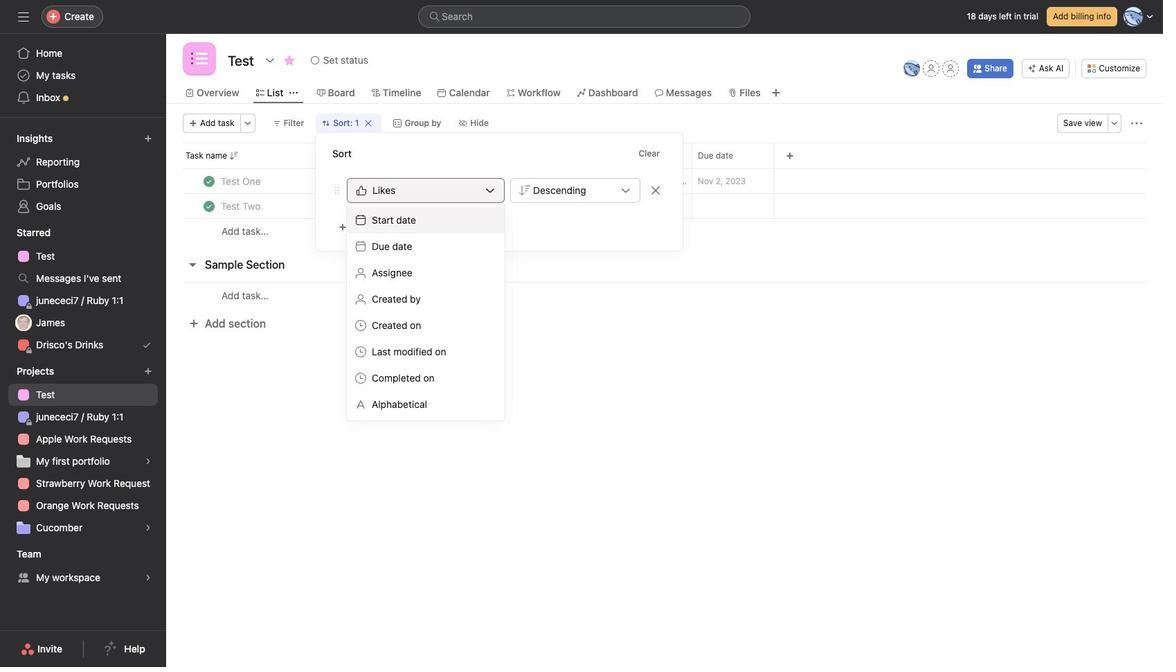 Task type: describe. For each thing, give the bounding box(es) containing it.
remove image
[[651, 185, 662, 196]]

manage project members image
[[904, 60, 921, 77]]

see details, cucomber image
[[144, 524, 152, 532]]

0 horizontal spatial more actions image
[[244, 119, 252, 127]]

header untitled section tree grid
[[166, 168, 1164, 244]]

task name text field for completed option
[[218, 174, 265, 188]]

remove from starred image
[[284, 55, 295, 66]]

completed image for task name text field inside test two cell
[[201, 198, 218, 214]]

list image
[[191, 51, 208, 67]]

more section actions image
[[314, 259, 325, 270]]

Completed checkbox
[[201, 173, 218, 189]]

see details, my first portfolio image
[[144, 457, 152, 466]]

new project or portfolio image
[[144, 367, 152, 376]]

test two cell
[[166, 193, 610, 219]]



Task type: vqa. For each thing, say whether or not it's contained in the screenshot.
Y-
no



Task type: locate. For each thing, give the bounding box(es) containing it.
test one cell
[[166, 168, 610, 194]]

task name text field inside test two cell
[[218, 199, 265, 213]]

collapse task list for this group image
[[187, 259, 198, 270]]

task name text field for completed checkbox
[[218, 199, 265, 213]]

dialog
[[316, 133, 683, 251]]

add tab image
[[771, 87, 782, 98]]

tab actions image
[[289, 89, 298, 97]]

completed image inside test two cell
[[201, 198, 218, 214]]

teams element
[[0, 542, 166, 592]]

2 completed image from the top
[[201, 198, 218, 214]]

show options image
[[265, 55, 276, 66]]

1 vertical spatial task name text field
[[218, 199, 265, 213]]

clear image
[[365, 119, 373, 127]]

more options image
[[1111, 119, 1120, 127]]

menu item
[[347, 207, 505, 233]]

task name text field inside test one cell
[[218, 174, 265, 188]]

2 task name text field from the top
[[218, 199, 265, 213]]

0 vertical spatial task name text field
[[218, 174, 265, 188]]

1 horizontal spatial more actions image
[[1132, 118, 1143, 129]]

completed image
[[201, 173, 218, 189], [201, 198, 218, 214]]

add field image
[[786, 152, 795, 160]]

completed image down completed option
[[201, 198, 218, 214]]

task name text field right completed checkbox
[[218, 199, 265, 213]]

hide sidebar image
[[18, 11, 29, 22]]

more actions image
[[1132, 118, 1143, 129], [244, 119, 252, 127]]

None text field
[[224, 48, 258, 73]]

insights element
[[0, 126, 166, 220]]

starred element
[[0, 220, 166, 359]]

1 task name text field from the top
[[218, 174, 265, 188]]

completed image for task name text field in test one cell
[[201, 173, 218, 189]]

completed image up completed checkbox
[[201, 173, 218, 189]]

1 completed image from the top
[[201, 173, 218, 189]]

list box
[[418, 6, 751, 28]]

row
[[166, 143, 1164, 168], [183, 168, 1147, 169], [166, 168, 1164, 194], [166, 193, 1164, 219], [166, 218, 1164, 244], [166, 282, 1164, 308]]

global element
[[0, 34, 166, 117]]

see details, my workspace image
[[144, 574, 152, 582]]

completed image inside test one cell
[[201, 173, 218, 189]]

0 vertical spatial completed image
[[201, 173, 218, 189]]

Completed checkbox
[[201, 198, 218, 214]]

task name text field right completed option
[[218, 174, 265, 188]]

projects element
[[0, 359, 166, 542]]

Task name text field
[[218, 174, 265, 188], [218, 199, 265, 213]]

new insights image
[[144, 134, 152, 143]]

1 vertical spatial completed image
[[201, 198, 218, 214]]



